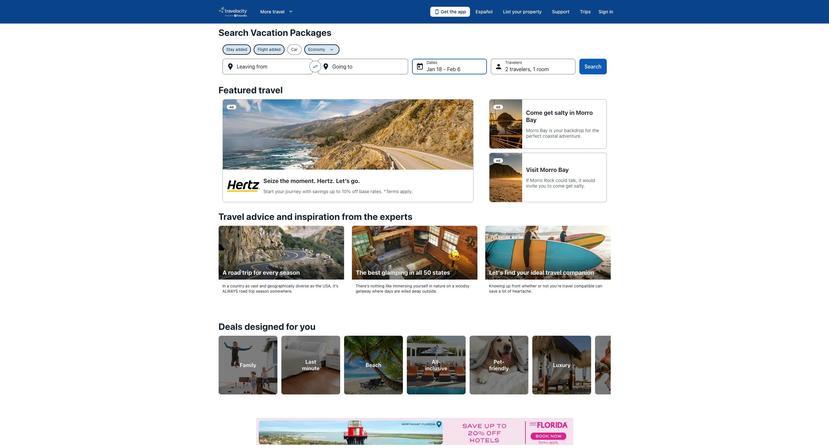 Task type: describe. For each thing, give the bounding box(es) containing it.
travelocity logo image
[[218, 7, 247, 17]]

swap origin and destination values image
[[312, 64, 318, 70]]



Task type: locate. For each thing, give the bounding box(es) containing it.
main content
[[0, 24, 829, 446]]

next image
[[607, 360, 615, 368]]

download the app button image
[[434, 9, 440, 14]]

previous image
[[215, 360, 222, 368]]

travel advice and inspiration from the experts region
[[215, 208, 615, 306]]

featured travel region
[[215, 81, 615, 208]]



Task type: vqa. For each thing, say whether or not it's contained in the screenshot.
Wilmington showing an administrative buidling image
no



